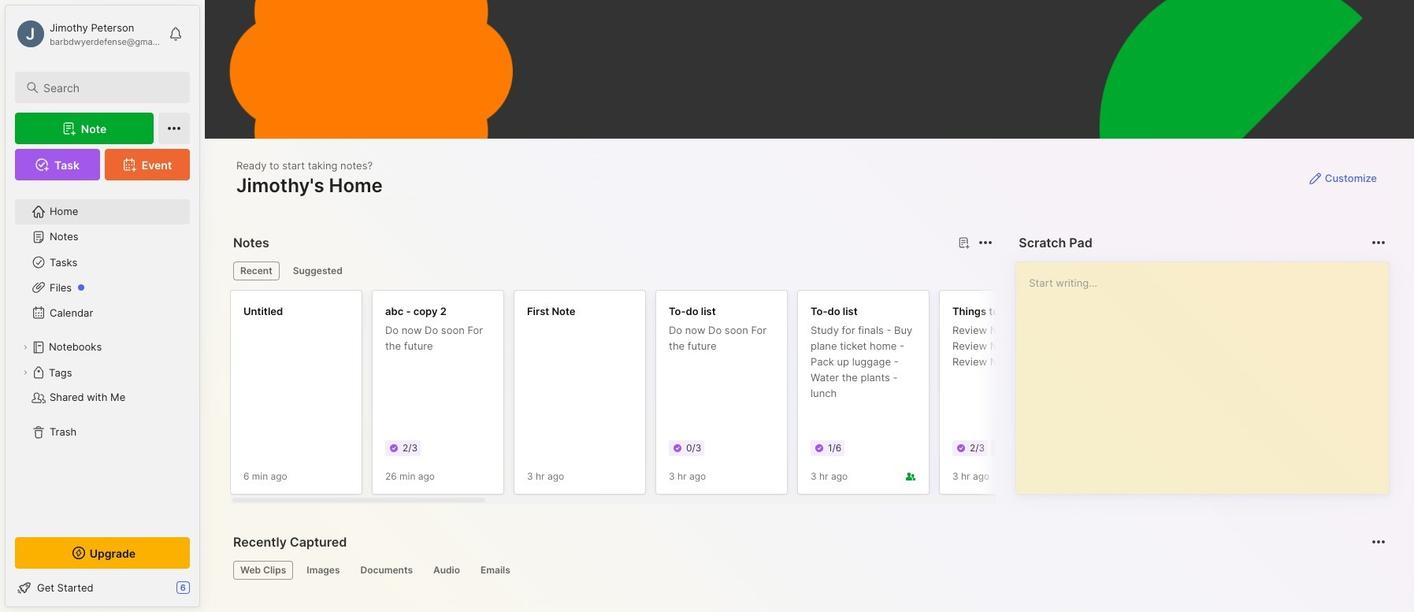 Task type: locate. For each thing, give the bounding box(es) containing it.
click to collapse image
[[199, 583, 211, 602]]

tree
[[6, 190, 199, 523]]

Search text field
[[43, 80, 176, 95]]

tab list
[[233, 262, 990, 280], [233, 561, 1383, 580]]

none search field inside "main" element
[[43, 78, 176, 97]]

1 vertical spatial tab list
[[233, 561, 1383, 580]]

tab
[[233, 262, 279, 280], [286, 262, 350, 280], [233, 561, 293, 580], [300, 561, 347, 580], [353, 561, 420, 580], [426, 561, 467, 580], [473, 561, 517, 580]]

expand notebooks image
[[20, 343, 30, 352]]

tree inside "main" element
[[6, 190, 199, 523]]

None search field
[[43, 78, 176, 97]]

expand tags image
[[20, 368, 30, 377]]

Start writing… text field
[[1029, 262, 1388, 481]]

0 vertical spatial tab list
[[233, 262, 990, 280]]

row group
[[230, 290, 1414, 504]]

Account field
[[15, 18, 161, 50]]



Task type: vqa. For each thing, say whether or not it's contained in the screenshot.
Italic image
no



Task type: describe. For each thing, give the bounding box(es) containing it.
main element
[[0, 0, 205, 612]]

Help and Learning task checklist field
[[6, 575, 199, 600]]

2 tab list from the top
[[233, 561, 1383, 580]]

More actions field
[[975, 232, 997, 254]]

more actions image
[[976, 233, 995, 252]]

1 tab list from the top
[[233, 262, 990, 280]]



